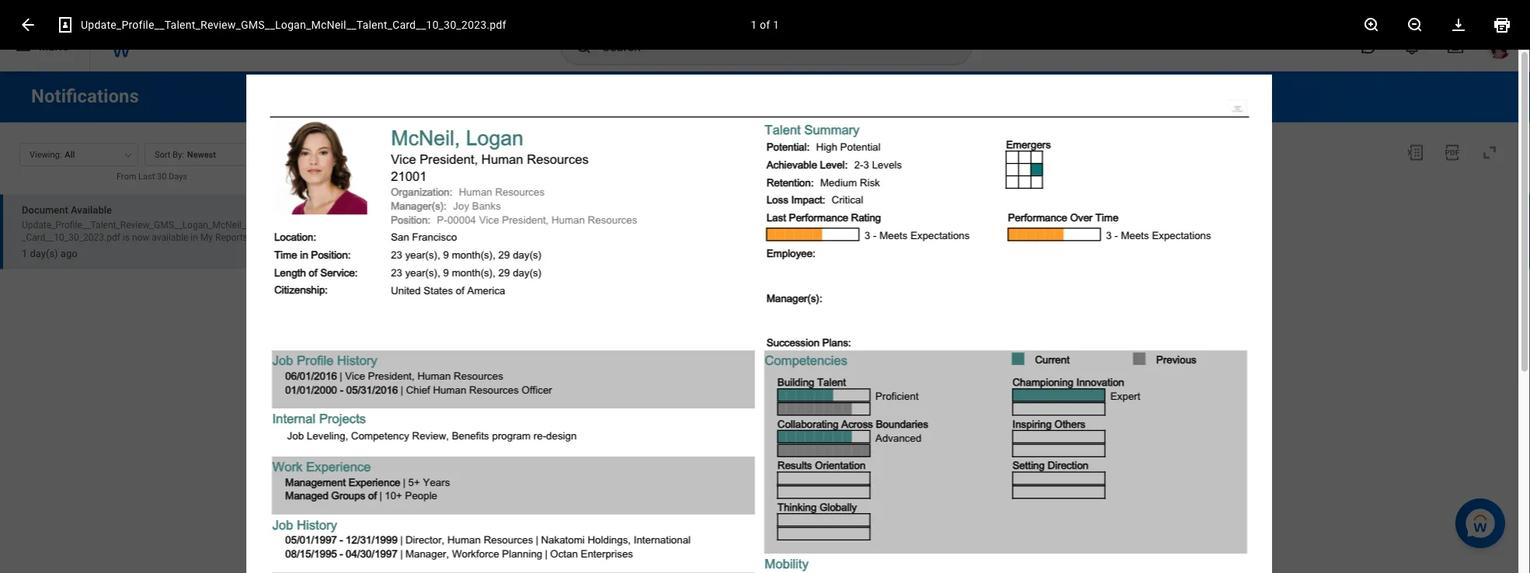 Task type: describe. For each thing, give the bounding box(es) containing it.
service
[[320, 265, 355, 277]]

vice inside succession plans : job profile history 06/01/2016 | vice president, human resources 01/01/2000 - 05/31/2016 | chief human resources officer
[[345, 368, 365, 380]]

2 vertical spatial update_profile__talent_review_gms__logan_mcneil__talent_card__10_30_2023.pdf
[[406, 245, 758, 256]]

employee
[[767, 245, 813, 257]]

update_profile__talent_review_gms__logan_mcneil__talent_card__10_30_2023.pdf link
[[406, 241, 758, 268]]

over
[[1071, 209, 1093, 222]]

my inside document available update_profile__talent_review_gms__logan_mcneil__talent _card__10_30_2023.pdf is now available in my reports 1 day(s) ago
[[200, 232, 213, 243]]

managed
[[285, 488, 328, 500]]

job history 05/01/1997 - 12/31/1999 | director, human resources | nakatomi holdings, international 08/15/1995 - 04/30/1997 | manager, workforce planning | octan enterprises
[[272, 515, 691, 558]]

proficient
[[876, 388, 919, 400]]

: up "plans"
[[820, 290, 823, 302]]

contact card job profile image
[[56, 16, 75, 34]]

leveling,
[[307, 428, 348, 440]]

level
[[820, 156, 845, 168]]

1 horizontal spatial president,
[[420, 149, 478, 164]]

08/15/1995
[[285, 546, 337, 558]]

| left '10+'
[[379, 488, 382, 500]]

setting direction
[[1013, 458, 1089, 470]]

pdf previewer region
[[0, 0, 1530, 574]]

meets inside performance over time 3 - meets expectations
[[880, 227, 908, 239]]

plans
[[822, 335, 848, 347]]

job inside job history 05/01/1997 - 12/31/1999 | director, human resources | nakatomi holdings, international 08/15/1995 - 04/30/1997 | manager, workforce planning | octan enterprises
[[272, 515, 293, 530]]

zoomout image
[[1406, 16, 1425, 34]]

1 of 1
[[751, 18, 780, 31]]

day(s) inside '23 year(s), 9 month(s), 29 day(s) length of service :'
[[513, 247, 542, 259]]

last inside the notifications main content
[[138, 172, 155, 181]]

manager,
[[405, 546, 449, 558]]

notifications main content
[[0, 72, 1530, 574]]

is inside document available update_profile__talent_review_gms__logan_mcneil__talent _card__10_30_2023.pdf is now available in my reports 1 day(s) ago
[[123, 232, 130, 243]]

0 vertical spatial experience
[[306, 457, 371, 472]]

impact
[[791, 192, 822, 204]]

document available
[[330, 140, 470, 159]]

human up chief
[[417, 368, 451, 380]]

championing
[[1013, 374, 1074, 386]]

inspiring
[[1013, 416, 1052, 428]]

fullscreen image
[[1481, 143, 1499, 162]]

page 1 element
[[247, 75, 1273, 574]]

mcneil,
[[391, 121, 460, 145]]

05/31/2016
[[346, 382, 398, 394]]

p-
[[437, 211, 447, 223]]

of inside status
[[760, 18, 770, 31]]

notifications large image
[[1404, 39, 1420, 54]]

holdings,
[[588, 532, 631, 544]]

| left manager, on the bottom of the page
[[400, 546, 403, 558]]

days
[[169, 172, 187, 181]]

setting
[[1013, 458, 1045, 470]]

review,
[[412, 428, 449, 440]]

critical
[[832, 192, 863, 204]]

championing innovation expert
[[1013, 374, 1141, 400]]

building
[[778, 374, 815, 386]]

america
[[467, 282, 505, 294]]

from last 30 days
[[117, 172, 187, 181]]

1 horizontal spatial available
[[778, 208, 821, 221]]

performance inside performance over time 3 - meets expectations
[[1008, 209, 1068, 222]]

meets inside "3 - meets expectations employee :"
[[1121, 227, 1149, 239]]

manager(s) inside mcneil, logan vice president, human resources 21001 organization : human resources manager(s) : joy banks position : p-00004 vice president, human resources location :
[[391, 197, 444, 209]]

san francisco time in position :
[[274, 229, 457, 259]]

work experience management experience | 5+ years managed groups of | 10+ people
[[272, 457, 450, 500]]

3 inside the talent summary potential : high potential achievable level : 2-3 levels retention : medium risk loss impact : critical
[[864, 156, 869, 168]]

23 year(s), 9 month(s), 29 day(s) citizenship :
[[274, 265, 542, 294]]

direction
[[1048, 458, 1089, 470]]

01/01/2000
[[285, 382, 337, 394]]

23 for :
[[391, 265, 402, 277]]

president, inside succession plans : job profile history 06/01/2016 | vice president, human resources 01/01/2000 - 05/31/2016 | chief human resources officer
[[368, 368, 415, 380]]

work
[[272, 457, 302, 472]]

program
[[492, 428, 531, 440]]

ago inside document available update_profile__talent_review_gms__logan_mcneil__talent _card__10_30_2023.pdf is now available in my reports 1 day(s) ago
[[61, 248, 77, 260]]

competencies
[[765, 351, 848, 366]]

| left 5+ at the left of the page
[[403, 474, 406, 486]]

| up planning
[[536, 532, 539, 544]]

high
[[816, 138, 838, 150]]

_card__10_30_2023.pdf
[[22, 232, 120, 243]]

mcneil, logan vice president, human resources 21001 organization : human resources manager(s) : joy banks position : p-00004 vice president, human resources location :
[[274, 121, 637, 241]]

year(s), for :
[[405, 265, 440, 277]]

length
[[274, 265, 306, 277]]

rating
[[851, 209, 881, 222]]

available for document available
[[406, 140, 470, 159]]

projects
[[319, 409, 366, 424]]

0 vertical spatial vice
[[391, 149, 416, 164]]

international
[[634, 532, 691, 544]]

joy
[[453, 197, 469, 209]]

arrow left image
[[19, 16, 37, 34]]

in inside document available update_profile__talent_review_gms__logan_mcneil__talent _card__10_30_2023.pdf is now available in my reports 1 day(s) ago
[[191, 232, 198, 243]]

design
[[546, 428, 577, 440]]

loss
[[767, 192, 789, 204]]

risk
[[860, 174, 880, 186]]

29 for 23 year(s), 9 month(s), 29 day(s) citizenship :
[[498, 265, 510, 277]]

year(s), for of
[[405, 247, 440, 259]]

san
[[391, 229, 409, 241]]

2-
[[854, 156, 864, 168]]

groups
[[331, 488, 365, 500]]

innovation
[[1077, 374, 1124, 386]]

- inside performance over time 3 - meets expectations
[[873, 227, 877, 239]]

succession
[[767, 335, 820, 347]]

update_profile__talent_review_gms__logan_mcneil__talent_card__10_30_2023.pdf inside pdf previewer region
[[81, 18, 506, 31]]

thinking globally
[[778, 499, 857, 511]]

1 vertical spatial manager(s)
[[767, 290, 820, 302]]

1 of 1 status
[[740, 17, 790, 33]]

0 vertical spatial now
[[755, 208, 775, 221]]

human right chief
[[433, 382, 466, 394]]

1 vertical spatial update_profile__talent_review_gms__logan_mcneil__talent_card__10_30_2023.pdf
[[330, 208, 741, 221]]

search image
[[574, 37, 593, 56]]

1 vertical spatial president,
[[502, 211, 549, 223]]

competency
[[351, 428, 410, 440]]

29 for 23 year(s), 9 month(s), 29 day(s) length of service :
[[498, 247, 510, 259]]

enterprises
[[581, 546, 633, 558]]

day(s) inside document available region
[[339, 178, 369, 191]]

banks
[[472, 197, 501, 209]]

update_profile__talent_review_gms__logan_mcneil__talent_card__10_30_2023.pdf is now available in my reports
[[330, 208, 890, 221]]

export to excel image
[[1406, 143, 1425, 162]]

implementation preview -   adeptai_dpt1 banner
[[0, 0, 1530, 72]]

ago inside document available region
[[372, 178, 390, 191]]

current
[[1035, 352, 1070, 364]]

day(s) inside "23 year(s), 9 month(s), 29 day(s) citizenship :"
[[513, 265, 542, 277]]

update_profile__talent_review_gms__logan_mcneil__talent
[[22, 220, 275, 231]]

: inside succession plans : job profile history 06/01/2016 | vice president, human resources 01/01/2000 - 05/31/2016 | chief human resources officer
[[848, 335, 851, 347]]

from
[[117, 172, 136, 181]]

levels
[[872, 156, 902, 168]]

organization
[[391, 184, 450, 196]]

1 day(s) ago
[[330, 178, 390, 191]]

: up 00004
[[450, 184, 452, 196]]

people
[[405, 488, 437, 500]]

chief
[[406, 382, 430, 394]]

years
[[423, 474, 450, 486]]

month(s), for 23 year(s), 9 month(s), 29 day(s) citizenship :
[[452, 265, 496, 277]]

mobility
[[765, 554, 809, 569]]

06/01/2016
[[285, 368, 337, 380]]

- inside succession plans : job profile history 06/01/2016 | vice president, human resources 01/01/2000 - 05/31/2016 | chief human resources officer
[[340, 382, 343, 394]]

summary
[[804, 119, 860, 134]]

0 vertical spatial in
[[823, 208, 832, 221]]



Task type: vqa. For each thing, say whether or not it's contained in the screenshot.
01/01/2000 on the bottom left of the page
yes



Task type: locate. For each thing, give the bounding box(es) containing it.
in down update_profile__talent_review_gms__logan_mcneil__talent
[[191, 232, 198, 243]]

0 vertical spatial available
[[406, 140, 470, 159]]

year(s),
[[405, 247, 440, 259], [405, 265, 440, 277]]

0 vertical spatial 29
[[498, 247, 510, 259]]

| left chief
[[401, 382, 403, 394]]

: down service
[[325, 282, 328, 294]]

1 horizontal spatial ago
[[372, 178, 390, 191]]

document inside document available update_profile__talent_review_gms__logan_mcneil__talent _card__10_30_2023.pdf is now available in my reports 1 day(s) ago
[[22, 204, 68, 216]]

manager(s) down organization
[[391, 197, 444, 209]]

1 horizontal spatial potential
[[840, 138, 881, 150]]

of inside work experience management experience | 5+ years managed groups of | 10+ people
[[368, 488, 377, 500]]

talent summary potential : high potential achievable level : 2-3 levels retention : medium risk loss impact : critical
[[765, 119, 902, 204]]

location
[[274, 229, 313, 241]]

2 year(s), from the top
[[405, 265, 440, 277]]

profile logan mcneil element
[[1478, 30, 1521, 64]]

1 horizontal spatial my
[[835, 208, 849, 221]]

1 horizontal spatial vice
[[391, 149, 416, 164]]

-
[[110, 5, 113, 16], [873, 227, 877, 239], [1115, 227, 1118, 239], [340, 382, 343, 394], [340, 532, 343, 544], [340, 546, 343, 558]]

tab panel containing document available
[[0, 136, 298, 574]]

potential up 2- in the top of the page
[[840, 138, 881, 150]]

available
[[778, 208, 821, 221], [152, 232, 188, 243]]

boundaries
[[876, 416, 928, 428]]

resources inside job history 05/01/1997 - 12/31/1999 | director, human resources | nakatomi holdings, international 08/15/1995 - 04/30/1997 | manager, workforce planning | octan enterprises
[[484, 532, 533, 544]]

tab panel
[[0, 136, 298, 574]]

in down location
[[300, 247, 308, 259]]

2 9 from the top
[[443, 265, 449, 277]]

in down critical
[[823, 208, 832, 221]]

my
[[835, 208, 849, 221], [200, 232, 213, 243]]

:
[[807, 138, 810, 150], [845, 156, 848, 168], [811, 174, 814, 186], [450, 184, 452, 196], [822, 192, 825, 204], [444, 197, 447, 209], [428, 211, 431, 223], [313, 229, 316, 241], [813, 245, 816, 257], [348, 247, 351, 259], [355, 265, 358, 277], [325, 282, 328, 294], [820, 290, 823, 302], [848, 335, 851, 347]]

1 vertical spatial vice
[[479, 211, 499, 223]]

resources
[[527, 149, 589, 164], [495, 184, 545, 196], [588, 211, 637, 223], [454, 368, 503, 380], [469, 382, 519, 394], [484, 532, 533, 544]]

1 horizontal spatial meets
[[1121, 227, 1149, 239]]

year(s), down francisco
[[405, 247, 440, 259]]

available up _card__10_30_2023.pdf
[[71, 204, 112, 216]]

reports
[[852, 208, 890, 221], [215, 232, 248, 243]]

30
[[157, 172, 167, 181]]

0 vertical spatial year(s),
[[405, 247, 440, 259]]

0 vertical spatial available
[[778, 208, 821, 221]]

0 horizontal spatial reports
[[215, 232, 248, 243]]

0 vertical spatial month(s),
[[452, 247, 496, 259]]

04/30/1997
[[346, 546, 398, 558]]

1 vertical spatial talent
[[818, 374, 846, 386]]

0 horizontal spatial expectations
[[911, 227, 970, 239]]

document up _card__10_30_2023.pdf
[[22, 204, 68, 216]]

day(s)
[[339, 178, 369, 191], [513, 247, 542, 259], [30, 248, 58, 260], [513, 265, 542, 277]]

benefits
[[452, 428, 489, 440]]

0 horizontal spatial position
[[311, 247, 348, 259]]

job up 06/01/2016
[[272, 351, 293, 366]]

0 vertical spatial president,
[[420, 149, 478, 164]]

position inside mcneil, logan vice president, human resources 21001 organization : human resources manager(s) : joy banks position : p-00004 vice president, human resources location :
[[391, 211, 428, 223]]

0 horizontal spatial performance
[[789, 209, 848, 222]]

states
[[424, 282, 453, 294]]

23 year(s), 9 month(s), 29 day(s) length of service :
[[274, 247, 542, 277]]

1 horizontal spatial is
[[744, 208, 752, 221]]

0 horizontal spatial document
[[22, 204, 68, 216]]

1 vertical spatial 23
[[391, 265, 402, 277]]

1 vertical spatial in
[[191, 232, 198, 243]]

history inside succession plans : job profile history 06/01/2016 | vice president, human resources 01/01/2000 - 05/31/2016 | chief human resources officer
[[337, 351, 377, 366]]

1 vertical spatial time
[[274, 247, 297, 259]]

1 horizontal spatial reports
[[852, 208, 890, 221]]

emergers
[[1006, 136, 1051, 149]]

ago
[[372, 178, 390, 191], [61, 248, 77, 260]]

0 vertical spatial talent
[[765, 119, 800, 134]]

reports down critical
[[852, 208, 890, 221]]

position inside san francisco time in position :
[[311, 247, 348, 259]]

others
[[1055, 416, 1086, 428]]

month(s), up america
[[452, 265, 496, 277]]

23 up united
[[391, 265, 402, 277]]

mark read image
[[269, 227, 279, 237]]

vice up 05/31/2016
[[345, 368, 365, 380]]

united
[[391, 282, 421, 294]]

previous
[[1156, 352, 1197, 364]]

1 month(s), from the top
[[452, 247, 496, 259]]

manager(s) up succession at bottom
[[767, 290, 820, 302]]

time right over
[[1096, 209, 1119, 222]]

month(s), inside '23 year(s), 9 month(s), 29 day(s) length of service :'
[[452, 247, 496, 259]]

0 vertical spatial time
[[1096, 209, 1119, 222]]

last inside pdf previewer region
[[767, 209, 786, 222]]

history
[[337, 351, 377, 366], [297, 515, 337, 530]]

2 horizontal spatial in
[[823, 208, 832, 221]]

1 potential from the left
[[767, 138, 807, 150]]

: left 2- in the top of the page
[[845, 156, 848, 168]]

job inside internal projects job leveling, competency review, benefits program re-design
[[287, 428, 304, 440]]

document up 1 day(s) ago
[[330, 140, 402, 159]]

human up banks
[[459, 184, 492, 196]]

0 horizontal spatial available
[[152, 232, 188, 243]]

last down "loss"
[[767, 209, 786, 222]]

1 meets from the left
[[880, 227, 908, 239]]

president, down mcneil,
[[420, 149, 478, 164]]

1 23 from the top
[[391, 247, 402, 259]]

talent down competencies
[[818, 374, 846, 386]]

1 vertical spatial position
[[311, 247, 348, 259]]

download image
[[1450, 16, 1468, 34]]

achievable
[[767, 156, 817, 168]]

: up impact
[[811, 174, 814, 186]]

0 vertical spatial 23
[[391, 247, 402, 259]]

1
[[751, 18, 757, 31], [773, 18, 780, 31], [330, 178, 336, 191], [22, 248, 27, 260]]

logan
[[466, 121, 524, 145]]

2 vertical spatial president,
[[368, 368, 415, 380]]

0 vertical spatial manager(s)
[[391, 197, 444, 209]]

1 horizontal spatial in
[[300, 247, 308, 259]]

internal
[[272, 409, 316, 424]]

potential
[[767, 138, 807, 150], [840, 138, 881, 150]]

1 vertical spatial ago
[[61, 248, 77, 260]]

: inside '23 year(s), 9 month(s), 29 day(s) length of service :'
[[355, 265, 358, 277]]

10+
[[385, 488, 402, 500]]

president, right 00004
[[502, 211, 549, 223]]

0 horizontal spatial last
[[138, 172, 155, 181]]

: up last performance rating
[[822, 192, 825, 204]]

available inside document available update_profile__talent_review_gms__logan_mcneil__talent _card__10_30_2023.pdf is now available in my reports 1 day(s) ago
[[152, 232, 188, 243]]

potential up achievable
[[767, 138, 807, 150]]

9 inside '23 year(s), 9 month(s), 29 day(s) length of service :'
[[443, 247, 449, 259]]

| left octan
[[545, 546, 548, 558]]

reports left the mark read icon
[[215, 232, 248, 243]]

0 horizontal spatial my
[[200, 232, 213, 243]]

1 vertical spatial reports
[[215, 232, 248, 243]]

united states of america
[[391, 282, 505, 294]]

month(s), inside "23 year(s), 9 month(s), 29 day(s) citizenship :"
[[452, 265, 496, 277]]

advanced
[[876, 430, 922, 442]]

talent inside the talent summary potential : high potential achievable level : 2-3 levels retention : medium risk loss impact : critical
[[765, 119, 800, 134]]

president, up 05/31/2016
[[368, 368, 415, 380]]

retention
[[767, 174, 811, 186]]

time up length
[[274, 247, 297, 259]]

23
[[391, 247, 402, 259], [391, 265, 402, 277]]

of inside '23 year(s), 9 month(s), 29 day(s) length of service :'
[[309, 265, 317, 277]]

0 horizontal spatial talent
[[765, 119, 800, 134]]

1 horizontal spatial document
[[330, 140, 402, 159]]

23 for of
[[391, 247, 402, 259]]

0 vertical spatial is
[[744, 208, 752, 221]]

performance left over
[[1008, 209, 1068, 222]]

1 vertical spatial year(s),
[[405, 265, 440, 277]]

building talent proficient
[[778, 374, 919, 400]]

vice down banks
[[479, 211, 499, 223]]

1 year(s), from the top
[[405, 247, 440, 259]]

history inside job history 05/01/1997 - 12/31/1999 | director, human resources | nakatomi holdings, international 08/15/1995 - 04/30/1997 | manager, workforce planning | octan enterprises
[[297, 515, 337, 530]]

0 horizontal spatial president,
[[368, 368, 415, 380]]

human down 'logan'
[[482, 149, 523, 164]]

1 vertical spatial 9
[[443, 265, 449, 277]]

job down "internal"
[[287, 428, 304, 440]]

job inside succession plans : job profile history 06/01/2016 | vice president, human resources 01/01/2000 - 05/31/2016 | chief human resources officer
[[272, 351, 293, 366]]

tab panel inside the notifications main content
[[0, 136, 298, 574]]

0 horizontal spatial manager(s)
[[391, 197, 444, 209]]

1 horizontal spatial talent
[[818, 374, 846, 386]]

history up the "05/01/1997"
[[297, 515, 337, 530]]

3 inside performance over time 3 - meets expectations
[[865, 227, 870, 239]]

2 month(s), from the top
[[452, 265, 496, 277]]

2 vertical spatial vice
[[345, 368, 365, 380]]

workforce
[[452, 546, 499, 558]]

23 inside "23 year(s), 9 month(s), 29 day(s) citizenship :"
[[391, 265, 402, 277]]

document available region
[[330, 137, 1505, 192]]

0 horizontal spatial meets
[[880, 227, 908, 239]]

0 horizontal spatial vice
[[345, 368, 365, 380]]

- inside banner
[[110, 5, 113, 16]]

preview
[[74, 5, 107, 16]]

0 horizontal spatial potential
[[767, 138, 807, 150]]

citizenship
[[274, 282, 325, 294]]

now down "loss"
[[755, 208, 775, 221]]

my down critical
[[835, 208, 849, 221]]

9 up "united states of america"
[[443, 265, 449, 277]]

1 horizontal spatial available
[[406, 140, 470, 159]]

2 meets from the left
[[1121, 227, 1149, 239]]

inbox large image
[[1448, 39, 1464, 54]]

planning
[[502, 546, 542, 558]]

1 vertical spatial my
[[200, 232, 213, 243]]

0 vertical spatial reports
[[852, 208, 890, 221]]

president,
[[420, 149, 478, 164], [502, 211, 549, 223], [368, 368, 415, 380]]

0 horizontal spatial in
[[191, 232, 198, 243]]

document inside region
[[330, 140, 402, 159]]

1 horizontal spatial manager(s)
[[767, 290, 820, 302]]

director,
[[405, 532, 444, 544]]

experience up '10+'
[[349, 474, 400, 486]]

2 vertical spatial job
[[272, 515, 293, 530]]

human up workforce
[[447, 532, 481, 544]]

0 vertical spatial document
[[330, 140, 402, 159]]

0 horizontal spatial now
[[132, 232, 150, 243]]

performance over time 3 - meets expectations
[[865, 209, 1119, 239]]

2 expectations from the left
[[1152, 227, 1211, 239]]

now inside document available update_profile__talent_review_gms__logan_mcneil__talent _card__10_30_2023.pdf is now available in my reports 1 day(s) ago
[[132, 232, 150, 243]]

1 vertical spatial is
[[123, 232, 130, 243]]

zoomin image
[[1362, 16, 1381, 34]]

notifications
[[31, 85, 139, 107]]

francisco
[[412, 229, 457, 241]]

1 horizontal spatial last
[[767, 209, 786, 222]]

time for san francisco time in position :
[[274, 247, 297, 259]]

month(s), down 00004
[[452, 247, 496, 259]]

ago down _card__10_30_2023.pdf
[[61, 248, 77, 260]]

history up 05/31/2016
[[337, 351, 377, 366]]

document for document available
[[330, 140, 402, 159]]

1 horizontal spatial performance
[[1008, 209, 1068, 222]]

talent inside "building talent proficient"
[[818, 374, 846, 386]]

: inside "23 year(s), 9 month(s), 29 day(s) citizenship :"
[[325, 282, 328, 294]]

: left high
[[807, 138, 810, 150]]

year(s), inside '23 year(s), 9 month(s), 29 day(s) length of service :'
[[405, 247, 440, 259]]

1 vertical spatial job
[[287, 428, 304, 440]]

time inside san francisco time in position :
[[274, 247, 297, 259]]

2 23 from the top
[[391, 265, 402, 277]]

23 inside '23 year(s), 9 month(s), 29 day(s) length of service :'
[[391, 247, 402, 259]]

2 vertical spatial in
[[300, 247, 308, 259]]

experience up management
[[306, 457, 371, 472]]

1 vertical spatial experience
[[349, 474, 400, 486]]

profile
[[297, 351, 334, 366]]

29 inside "23 year(s), 9 month(s), 29 day(s) citizenship :"
[[498, 265, 510, 277]]

available inside document available update_profile__talent_review_gms__logan_mcneil__talent _card__10_30_2023.pdf is now available in my reports 1 day(s) ago
[[71, 204, 112, 216]]

human up update_profile__talent_review_gms__logan_mcneil__talent_card__10_30_2023.pdf link
[[552, 211, 585, 223]]

: up "building talent proficient"
[[848, 335, 851, 347]]

officer
[[522, 382, 552, 394]]

5+
[[408, 474, 420, 486]]

: down last performance rating
[[813, 245, 816, 257]]

across
[[841, 416, 873, 428]]

0 vertical spatial job
[[272, 351, 293, 366]]

expectations inside performance over time 3 - meets expectations
[[911, 227, 970, 239]]

globally
[[820, 499, 857, 511]]

1 vertical spatial history
[[297, 515, 337, 530]]

2 horizontal spatial vice
[[479, 211, 499, 223]]

1 vertical spatial document
[[22, 204, 68, 216]]

now down update_profile__talent_review_gms__logan_mcneil__talent
[[132, 232, 150, 243]]

0 horizontal spatial time
[[274, 247, 297, 259]]

ago left "21001"
[[372, 178, 390, 191]]

: inside san francisco time in position :
[[348, 247, 351, 259]]

experience
[[306, 457, 371, 472], [349, 474, 400, 486]]

vice
[[391, 149, 416, 164], [479, 211, 499, 223], [345, 368, 365, 380]]

time inside performance over time 3 - meets expectations
[[1096, 209, 1119, 222]]

1 vertical spatial available
[[152, 232, 188, 243]]

29 inside '23 year(s), 9 month(s), 29 day(s) length of service :'
[[498, 247, 510, 259]]

2 potential from the left
[[840, 138, 881, 150]]

day(s) inside document available update_profile__talent_review_gms__logan_mcneil__talent _card__10_30_2023.pdf is now available in my reports 1 day(s) ago
[[30, 248, 58, 260]]

vice up "21001"
[[391, 149, 416, 164]]

: up p-
[[444, 197, 447, 209]]

9 inside "23 year(s), 9 month(s), 29 day(s) citizenship :"
[[443, 265, 449, 277]]

2 horizontal spatial president,
[[502, 211, 549, 223]]

implementation preview -   adeptai_dpt1
[[6, 5, 169, 16]]

0 vertical spatial 9
[[443, 247, 449, 259]]

available for document available update_profile__talent_review_gms__logan_mcneil__talent _card__10_30_2023.pdf is now available in my reports 1 day(s) ago
[[71, 204, 112, 216]]

adeptai_dpt1
[[115, 5, 169, 16]]

expert
[[1111, 388, 1141, 400]]

available inside region
[[406, 140, 470, 159]]

in inside san francisco time in position :
[[300, 247, 308, 259]]

expectations inside "3 - meets expectations employee :"
[[1152, 227, 1211, 239]]

0 vertical spatial history
[[337, 351, 377, 366]]

meets
[[880, 227, 908, 239], [1121, 227, 1149, 239]]

internal projects job leveling, competency review, benefits program re-design
[[272, 409, 577, 440]]

1 vertical spatial last
[[767, 209, 786, 222]]

year(s), up the states
[[405, 265, 440, 277]]

month(s), for 23 year(s), 9 month(s), 29 day(s) length of service :
[[452, 247, 496, 259]]

9 for 23 year(s), 9 month(s), 29 day(s) length of service :
[[443, 247, 449, 259]]

collaborating
[[778, 416, 839, 428]]

print image
[[1493, 16, 1512, 34]]

3 - meets expectations employee :
[[767, 227, 1211, 257]]

results
[[778, 458, 812, 470]]

| left director, on the bottom of the page
[[400, 532, 403, 544]]

0 vertical spatial my
[[835, 208, 849, 221]]

0 horizontal spatial ago
[[61, 248, 77, 260]]

0 horizontal spatial is
[[123, 232, 130, 243]]

document for document available update_profile__talent_review_gms__logan_mcneil__talent _card__10_30_2023.pdf is now available in my reports 1 day(s) ago
[[22, 204, 68, 216]]

: right the mark read icon
[[313, 229, 316, 241]]

collaborating across boundaries advanced
[[778, 416, 928, 442]]

1 expectations from the left
[[911, 227, 970, 239]]

position up service
[[311, 247, 348, 259]]

1 horizontal spatial expectations
[[1152, 227, 1211, 239]]

management
[[285, 474, 346, 486]]

00004
[[447, 211, 476, 223]]

performance
[[789, 209, 848, 222], [1008, 209, 1068, 222]]

is
[[744, 208, 752, 221], [123, 232, 130, 243]]

1 inside document available update_profile__talent_review_gms__logan_mcneil__talent _card__10_30_2023.pdf is now available in my reports 1 day(s) ago
[[22, 248, 27, 260]]

1 horizontal spatial now
[[755, 208, 775, 221]]

time for performance over time 3 - meets expectations
[[1096, 209, 1119, 222]]

1 horizontal spatial time
[[1096, 209, 1119, 222]]

1 performance from the left
[[789, 209, 848, 222]]

1 vertical spatial now
[[132, 232, 150, 243]]

1 vertical spatial month(s),
[[452, 265, 496, 277]]

| right 06/01/2016
[[340, 368, 342, 380]]

2 29 from the top
[[498, 265, 510, 277]]

last left 30
[[138, 172, 155, 181]]

reports inside document available update_profile__talent_review_gms__logan_mcneil__talent _card__10_30_2023.pdf is now available in my reports 1 day(s) ago
[[215, 232, 248, 243]]

available down update_profile__talent_review_gms__logan_mcneil__talent
[[152, 232, 188, 243]]

thinking
[[778, 499, 817, 511]]

: inside "3 - meets expectations employee :"
[[813, 245, 816, 257]]

human inside job history 05/01/1997 - 12/31/1999 | director, human resources | nakatomi holdings, international 08/15/1995 - 04/30/1997 | manager, workforce planning | octan enterprises
[[447, 532, 481, 544]]

view printable version (pdf) image
[[1443, 143, 1462, 162]]

available up "21001"
[[406, 140, 470, 159]]

position up san
[[391, 211, 428, 223]]

talent up achievable
[[765, 119, 800, 134]]

12/31/1999
[[346, 532, 398, 544]]

available down impact
[[778, 208, 821, 221]]

performance down impact
[[789, 209, 848, 222]]

9 for 23 year(s), 9 month(s), 29 day(s) citizenship :
[[443, 265, 449, 277]]

2 performance from the left
[[1008, 209, 1068, 222]]

3
[[864, 156, 869, 168], [865, 227, 870, 239], [1106, 227, 1112, 239]]

05/01/1997
[[285, 532, 337, 544]]

: down details
[[355, 265, 358, 277]]

0 vertical spatial ago
[[372, 178, 390, 191]]

my down update_profile__talent_review_gms__logan_mcneil__talent
[[200, 232, 213, 243]]

0 vertical spatial update_profile__talent_review_gms__logan_mcneil__talent_card__10_30_2023.pdf
[[81, 18, 506, 31]]

manager(s) :
[[767, 290, 823, 302]]

results orientation
[[778, 458, 866, 470]]

job up the "05/01/1997"
[[272, 515, 293, 530]]

9 down francisco
[[443, 247, 449, 259]]

1 9 from the top
[[443, 247, 449, 259]]

: left p-
[[428, 211, 431, 223]]

human
[[482, 149, 523, 164], [459, 184, 492, 196], [552, 211, 585, 223], [417, 368, 451, 380], [433, 382, 466, 394], [447, 532, 481, 544]]

0 horizontal spatial available
[[71, 204, 112, 216]]

1 vertical spatial available
[[71, 204, 112, 216]]

0 vertical spatial position
[[391, 211, 428, 223]]

0 vertical spatial last
[[138, 172, 155, 181]]

1 vertical spatial 29
[[498, 265, 510, 277]]

implementation
[[6, 5, 72, 16]]

23 down san
[[391, 247, 402, 259]]

3 inside "3 - meets expectations employee :"
[[1106, 227, 1112, 239]]

year(s), inside "23 year(s), 9 month(s), 29 day(s) citizenship :"
[[405, 265, 440, 277]]

medium
[[820, 174, 857, 186]]

1 horizontal spatial position
[[391, 211, 428, 223]]

1 29 from the top
[[498, 247, 510, 259]]

1 inside document available region
[[330, 178, 336, 191]]

: up service
[[348, 247, 351, 259]]

- inside "3 - meets expectations employee :"
[[1115, 227, 1118, 239]]



